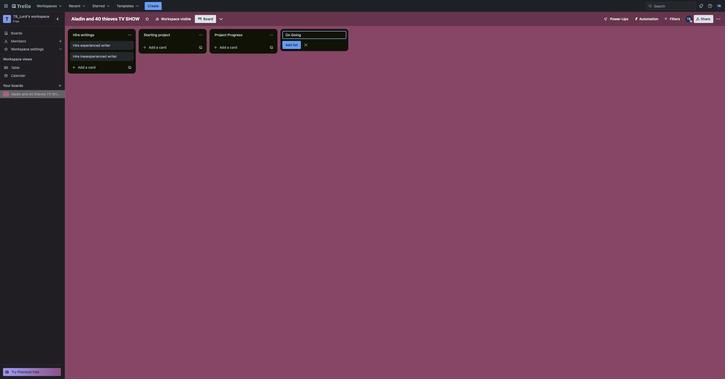 Task type: describe. For each thing, give the bounding box(es) containing it.
tb_lord's
[[13, 14, 30, 18]]

40 inside "link"
[[29, 92, 33, 96]]

add a card for progress
[[220, 45, 238, 49]]

power-
[[611, 17, 622, 21]]

workspace navigation collapse icon image
[[54, 15, 61, 22]]

show inside "link"
[[52, 92, 63, 96]]

templates
[[117, 4, 134, 8]]

writer for hire experienced writer
[[101, 43, 110, 47]]

aladin inside text field
[[71, 16, 85, 21]]

try premium free button
[[3, 368, 61, 376]]

workspace for workspace views
[[3, 57, 22, 61]]

free
[[13, 19, 19, 23]]

premium
[[18, 370, 32, 374]]

back to home image
[[12, 2, 31, 10]]

automation
[[640, 17, 659, 21]]

tb_lord's workspace free
[[13, 14, 49, 23]]

progress
[[228, 33, 243, 37]]

tv inside text field
[[119, 16, 125, 21]]

search image
[[649, 4, 653, 8]]

Enter list title… text field
[[283, 31, 347, 39]]

add a card for project
[[149, 45, 167, 49]]

project
[[158, 33, 170, 37]]

your boards
[[3, 83, 23, 88]]

add for project progress
[[220, 45, 226, 49]]

sm image
[[633, 15, 640, 22]]

list
[[293, 43, 298, 47]]

this member is an admin of this board. image
[[690, 20, 693, 22]]

views
[[22, 57, 32, 61]]

create from template… image for project progress
[[270, 45, 274, 49]]

a for project
[[156, 45, 158, 49]]

thieves inside aladin and 40 thieves tv show text field
[[102, 16, 118, 21]]

recent
[[69, 4, 80, 8]]

hire experienced writer
[[73, 43, 110, 47]]

add board image
[[58, 84, 62, 88]]

add a card button for progress
[[212, 43, 268, 51]]

members link
[[0, 37, 65, 45]]

and inside text field
[[86, 16, 94, 21]]

table
[[11, 65, 20, 70]]

power-ups
[[611, 17, 629, 21]]

create
[[148, 4, 159, 8]]

workspace for workspace settings
[[11, 47, 29, 51]]

add for hire writings
[[78, 65, 85, 69]]

visible
[[181, 17, 191, 21]]

starred button
[[89, 2, 113, 10]]

a for progress
[[227, 45, 229, 49]]

your boards with 1 items element
[[3, 83, 50, 89]]

Project Progress text field
[[212, 31, 267, 39]]

hire experienced writer link
[[73, 43, 131, 48]]

0 horizontal spatial aladin and 40 thieves tv show
[[11, 92, 63, 96]]

add a card for writings
[[78, 65, 96, 69]]

create from template… image for hire writings
[[128, 65, 132, 69]]

tv inside "link"
[[47, 92, 51, 96]]

writings
[[81, 33, 94, 37]]

add for starting project
[[149, 45, 155, 49]]

filters button
[[663, 15, 682, 23]]

open information menu image
[[708, 3, 713, 8]]

workspace settings button
[[0, 45, 65, 53]]

create button
[[145, 2, 162, 10]]

show inside text field
[[126, 16, 140, 21]]

thieves inside aladin and 40 thieves tv show "link"
[[34, 92, 46, 96]]

aladin and 40 thieves tv show link
[[11, 92, 63, 97]]

Starting project text field
[[141, 31, 196, 39]]



Task type: locate. For each thing, give the bounding box(es) containing it.
workspace up table
[[3, 57, 22, 61]]

thieves down starred dropdown button
[[102, 16, 118, 21]]

share
[[701, 17, 711, 21]]

add a card button for project
[[141, 43, 197, 51]]

1 horizontal spatial a
[[156, 45, 158, 49]]

1 vertical spatial hire
[[73, 43, 80, 47]]

Board name text field
[[69, 15, 142, 23]]

a down starting project
[[156, 45, 158, 49]]

workspace inside 'workspace visible' button
[[161, 17, 180, 21]]

1 horizontal spatial 40
[[95, 16, 101, 21]]

a down 'inexexperienced'
[[85, 65, 87, 69]]

cancel list editing image
[[304, 42, 309, 47]]

filters
[[671, 17, 681, 21]]

experienced
[[80, 43, 100, 47]]

table link
[[11, 65, 62, 70]]

add a card button down hire inexexperienced writer
[[70, 63, 126, 71]]

1 vertical spatial aladin
[[11, 92, 21, 96]]

add a card down project progress at the top of page
[[220, 45, 238, 49]]

0 horizontal spatial add a card
[[78, 65, 96, 69]]

1 horizontal spatial thieves
[[102, 16, 118, 21]]

aladin down 'recent' dropdown button
[[71, 16, 85, 21]]

project
[[215, 33, 227, 37]]

thieves down your boards with 1 items element
[[34, 92, 46, 96]]

workspaces
[[37, 4, 57, 8]]

recent button
[[66, 2, 88, 10]]

1 vertical spatial tv
[[47, 92, 51, 96]]

40 down your boards with 1 items element
[[29, 92, 33, 96]]

2 horizontal spatial a
[[227, 45, 229, 49]]

0 horizontal spatial and
[[22, 92, 28, 96]]

0 horizontal spatial 40
[[29, 92, 33, 96]]

hire inexexperienced writer link
[[73, 54, 131, 59]]

add a card button for writings
[[70, 63, 126, 71]]

1 vertical spatial and
[[22, 92, 28, 96]]

add down 'inexexperienced'
[[78, 65, 85, 69]]

hire for hire writings
[[73, 33, 80, 37]]

settings
[[30, 47, 44, 51]]

hire left 'inexexperienced'
[[73, 54, 80, 58]]

0 horizontal spatial add a card button
[[70, 63, 126, 71]]

add list button
[[283, 41, 301, 49]]

40 down starred
[[95, 16, 101, 21]]

show menu image
[[717, 16, 722, 21]]

t link
[[3, 15, 11, 23]]

add left list
[[286, 43, 292, 47]]

inexexperienced
[[80, 54, 107, 58]]

card down 'project' at the top of page
[[159, 45, 167, 49]]

1 vertical spatial aladin and 40 thieves tv show
[[11, 92, 63, 96]]

a
[[156, 45, 158, 49], [227, 45, 229, 49], [85, 65, 87, 69]]

1 horizontal spatial aladin and 40 thieves tv show
[[71, 16, 140, 21]]

0 horizontal spatial aladin
[[11, 92, 21, 96]]

tv down the templates
[[119, 16, 125, 21]]

tv down calendar link
[[47, 92, 51, 96]]

card for project
[[159, 45, 167, 49]]

0 horizontal spatial show
[[52, 92, 63, 96]]

primary element
[[0, 0, 726, 12]]

hire inside text field
[[73, 33, 80, 37]]

workspace left visible
[[161, 17, 180, 21]]

writer for hire inexexperienced writer
[[108, 54, 117, 58]]

aladin and 40 thieves tv show down starred dropdown button
[[71, 16, 140, 21]]

workspace for workspace visible
[[161, 17, 180, 21]]

free
[[33, 370, 39, 374]]

0 vertical spatial workspace
[[161, 17, 180, 21]]

add down project
[[220, 45, 226, 49]]

star or unstar board image
[[145, 17, 149, 21]]

hire down hire writings
[[73, 43, 80, 47]]

and
[[86, 16, 94, 21], [22, 92, 28, 96]]

hire inexexperienced writer
[[73, 54, 117, 58]]

workspace
[[161, 17, 180, 21], [11, 47, 29, 51], [3, 57, 22, 61]]

workspace settings
[[11, 47, 44, 51]]

writer
[[101, 43, 110, 47], [108, 54, 117, 58]]

members
[[11, 39, 26, 43]]

1 hire from the top
[[73, 33, 80, 37]]

card for progress
[[230, 45, 238, 49]]

card down progress
[[230, 45, 238, 49]]

project progress
[[215, 33, 243, 37]]

try premium free
[[11, 370, 39, 374]]

add a card button
[[141, 43, 197, 51], [212, 43, 268, 51], [70, 63, 126, 71]]

1 horizontal spatial tv
[[119, 16, 125, 21]]

0 vertical spatial show
[[126, 16, 140, 21]]

add a card
[[149, 45, 167, 49], [220, 45, 238, 49], [78, 65, 96, 69]]

create from template… image
[[199, 45, 203, 49], [270, 45, 274, 49], [128, 65, 132, 69]]

workspaces button
[[34, 2, 65, 10]]

tyler black (tylerblack44) image
[[717, 3, 723, 9]]

0 vertical spatial aladin and 40 thieves tv show
[[71, 16, 140, 21]]

tb_lord's workspace link
[[13, 14, 49, 18]]

workspace views
[[3, 57, 32, 61]]

show
[[126, 16, 140, 21], [52, 92, 63, 96]]

1 vertical spatial writer
[[108, 54, 117, 58]]

create from template… image for starting project
[[199, 45, 203, 49]]

add
[[286, 43, 292, 47], [149, 45, 155, 49], [220, 45, 226, 49], [78, 65, 85, 69]]

Hire writings text field
[[70, 31, 125, 39]]

hire
[[73, 33, 80, 37], [73, 43, 80, 47], [73, 54, 80, 58]]

card
[[159, 45, 167, 49], [230, 45, 238, 49], [88, 65, 96, 69]]

add inside button
[[286, 43, 292, 47]]

and down starred
[[86, 16, 94, 21]]

board link
[[195, 15, 216, 23]]

2 vertical spatial workspace
[[3, 57, 22, 61]]

share button
[[694, 15, 714, 23]]

1 horizontal spatial add a card button
[[141, 43, 197, 51]]

1 horizontal spatial and
[[86, 16, 94, 21]]

0 vertical spatial aladin
[[71, 16, 85, 21]]

workspace visible
[[161, 17, 191, 21]]

add a card button down starting project text field
[[141, 43, 197, 51]]

writer inside hire inexexperienced writer link
[[108, 54, 117, 58]]

0 vertical spatial thieves
[[102, 16, 118, 21]]

hire for hire inexexperienced writer
[[73, 54, 80, 58]]

0 vertical spatial writer
[[101, 43, 110, 47]]

a down project progress at the top of page
[[227, 45, 229, 49]]

0 horizontal spatial create from template… image
[[128, 65, 132, 69]]

3 hire from the top
[[73, 54, 80, 58]]

aladin down boards
[[11, 92, 21, 96]]

2 vertical spatial hire
[[73, 54, 80, 58]]

board
[[204, 17, 213, 21]]

automation button
[[633, 15, 662, 23]]

1 vertical spatial 40
[[29, 92, 33, 96]]

thieves
[[102, 16, 118, 21], [34, 92, 46, 96]]

2 hire from the top
[[73, 43, 80, 47]]

writer down hire experienced writer link
[[108, 54, 117, 58]]

1 horizontal spatial aladin
[[71, 16, 85, 21]]

hire left writings
[[73, 33, 80, 37]]

try
[[11, 370, 17, 374]]

0 vertical spatial tv
[[119, 16, 125, 21]]

0 notifications image
[[699, 3, 705, 9]]

1 horizontal spatial card
[[159, 45, 167, 49]]

1 horizontal spatial add a card
[[149, 45, 167, 49]]

ups
[[622, 17, 629, 21]]

aladin
[[71, 16, 85, 21], [11, 92, 21, 96]]

starting
[[144, 33, 157, 37]]

templates button
[[114, 2, 142, 10]]

aladin inside "link"
[[11, 92, 21, 96]]

0 horizontal spatial card
[[88, 65, 96, 69]]

add a card down 'inexexperienced'
[[78, 65, 96, 69]]

1 horizontal spatial show
[[126, 16, 140, 21]]

show down add board icon
[[52, 92, 63, 96]]

t
[[5, 16, 9, 22]]

1 vertical spatial show
[[52, 92, 63, 96]]

boards link
[[0, 29, 65, 37]]

writer inside hire experienced writer link
[[101, 43, 110, 47]]

calendar link
[[11, 73, 62, 78]]

0 horizontal spatial thieves
[[34, 92, 46, 96]]

40
[[95, 16, 101, 21], [29, 92, 33, 96]]

add list
[[286, 43, 298, 47]]

Search field
[[653, 2, 697, 10]]

40 inside text field
[[95, 16, 101, 21]]

tb_lord (tylerblack44) image
[[686, 15, 693, 22]]

a for writings
[[85, 65, 87, 69]]

2 horizontal spatial card
[[230, 45, 238, 49]]

add a card button down project progress text box
[[212, 43, 268, 51]]

show down templates popup button on the top left of the page
[[126, 16, 140, 21]]

boards
[[11, 31, 22, 35]]

aladin and 40 thieves tv show down your boards with 1 items element
[[11, 92, 63, 96]]

1 horizontal spatial create from template… image
[[199, 45, 203, 49]]

aladin and 40 thieves tv show
[[71, 16, 140, 21], [11, 92, 63, 96]]

0 horizontal spatial a
[[85, 65, 87, 69]]

aladin and 40 thieves tv show inside aladin and 40 thieves tv show text field
[[71, 16, 140, 21]]

workspace
[[31, 14, 49, 18]]

2 horizontal spatial create from template… image
[[270, 45, 274, 49]]

customize views image
[[219, 16, 224, 21]]

card for writings
[[88, 65, 96, 69]]

calendar
[[11, 73, 25, 78]]

workspace visible button
[[152, 15, 194, 23]]

tv
[[119, 16, 125, 21], [47, 92, 51, 96]]

0 vertical spatial 40
[[95, 16, 101, 21]]

hire for hire experienced writer
[[73, 43, 80, 47]]

power-ups button
[[601, 15, 632, 23]]

1 vertical spatial workspace
[[11, 47, 29, 51]]

your
[[3, 83, 11, 88]]

0 horizontal spatial tv
[[47, 92, 51, 96]]

add down starting
[[149, 45, 155, 49]]

2 horizontal spatial add a card
[[220, 45, 238, 49]]

workspace inside workspace settings popup button
[[11, 47, 29, 51]]

0 vertical spatial hire
[[73, 33, 80, 37]]

writer up hire inexexperienced writer link
[[101, 43, 110, 47]]

add a card down starting project
[[149, 45, 167, 49]]

starting project
[[144, 33, 170, 37]]

and inside "link"
[[22, 92, 28, 96]]

workspace down 'members'
[[11, 47, 29, 51]]

2 horizontal spatial add a card button
[[212, 43, 268, 51]]

starred
[[92, 4, 105, 8]]

1 vertical spatial thieves
[[34, 92, 46, 96]]

and down your boards with 1 items element
[[22, 92, 28, 96]]

card down 'inexexperienced'
[[88, 65, 96, 69]]

boards
[[11, 83, 23, 88]]

0 vertical spatial and
[[86, 16, 94, 21]]

hire writings
[[73, 33, 94, 37]]



Task type: vqa. For each thing, say whether or not it's contained in the screenshot.
'template board' image
no



